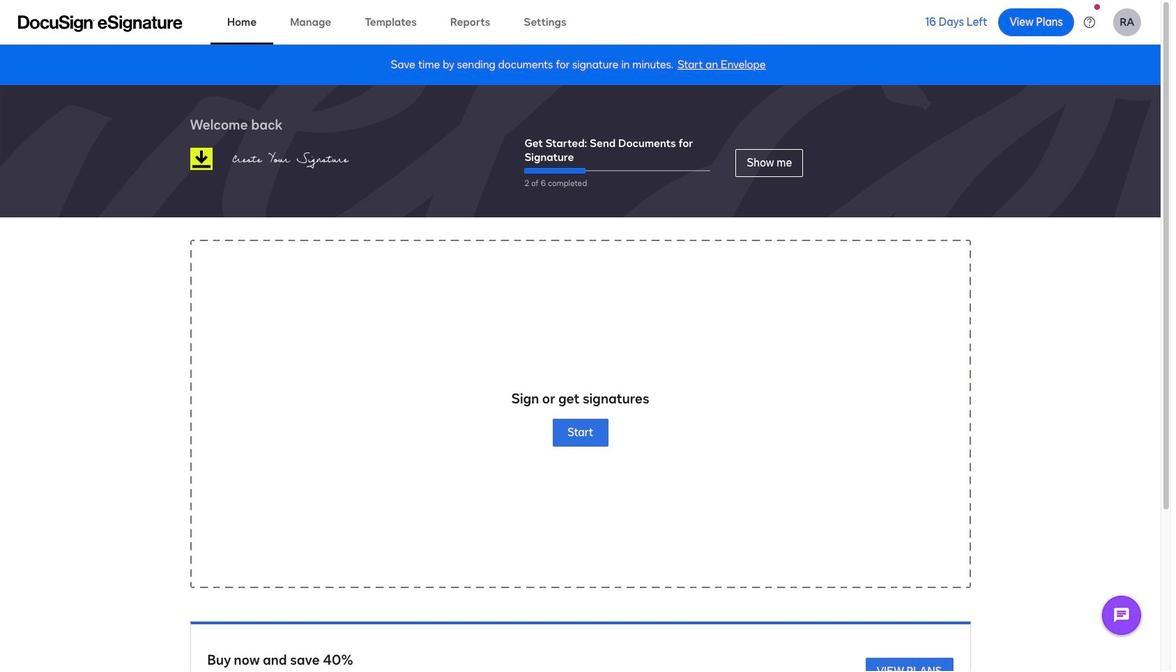 Task type: locate. For each thing, give the bounding box(es) containing it.
docusignlogo image
[[190, 148, 212, 170]]



Task type: vqa. For each thing, say whether or not it's contained in the screenshot.
DocuSign eSignature Image
yes



Task type: describe. For each thing, give the bounding box(es) containing it.
docusign esignature image
[[18, 15, 183, 32]]



